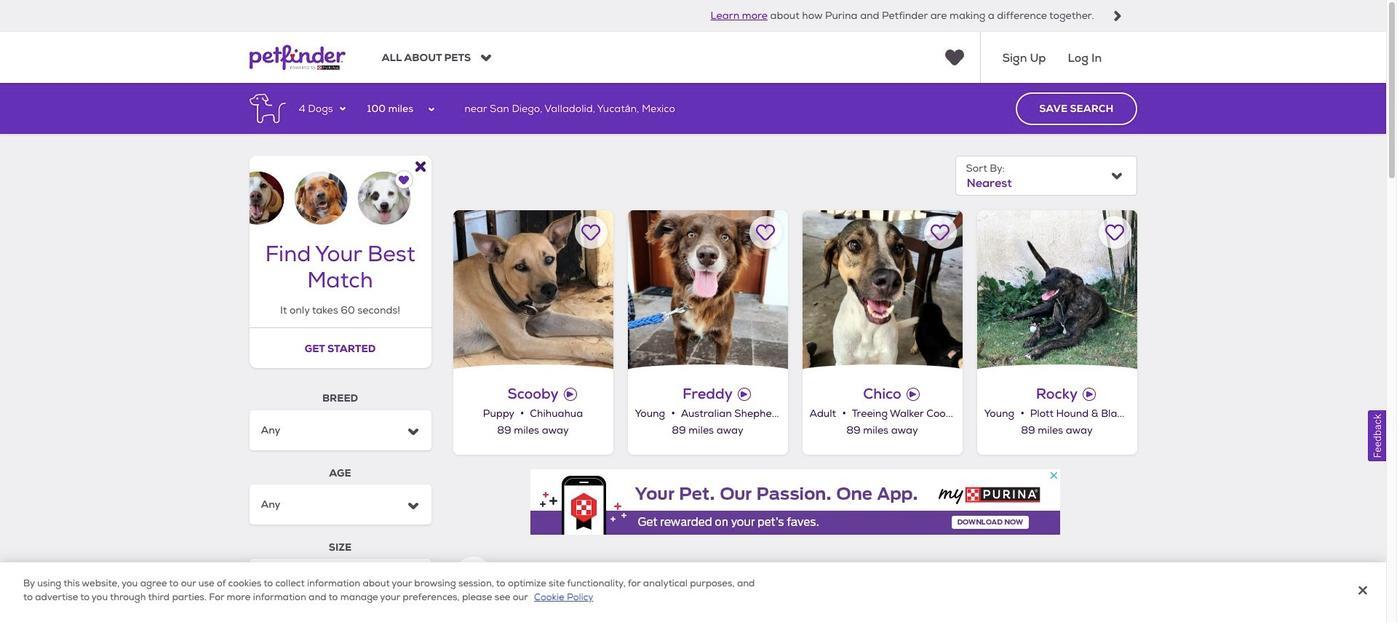 Task type: locate. For each thing, give the bounding box(es) containing it.
2 horizontal spatial has video image
[[1083, 388, 1096, 401]]

main content
[[0, 83, 1386, 622]]

has video image
[[564, 388, 577, 401]]

scooby, adoptable dog, puppy male chihuahua, 89 miles away, has video. image
[[453, 211, 613, 371]]

2 has video image from the left
[[907, 388, 920, 401]]

rocky, adoptable dog, young male plott hound & black labrador retriever mix, 89 miles away, has video. image
[[977, 211, 1137, 371]]

has video image
[[738, 388, 751, 401], [907, 388, 920, 401], [1083, 388, 1096, 401]]

privacy alert dialog
[[0, 563, 1386, 622]]

0 horizontal spatial has video image
[[738, 388, 751, 401]]

1 has video image from the left
[[738, 388, 751, 401]]

has video image for rocky, adoptable dog, young male plott hound & black labrador retriever mix, 89 miles away, has video. image
[[1083, 388, 1096, 401]]

3 has video image from the left
[[1083, 388, 1096, 401]]

freddy, adoptable dog, young male australian shepherd & black labrador retriever mix, 89 miles away, has video. image
[[628, 211, 788, 371]]

1 horizontal spatial has video image
[[907, 388, 920, 401]]



Task type: vqa. For each thing, say whether or not it's contained in the screenshot.
dialog
no



Task type: describe. For each thing, give the bounding box(es) containing it.
petfinder home image
[[249, 32, 345, 83]]

potential dog matches image
[[249, 156, 431, 225]]

has video image for chico, adoptable dog, adult male treeing walker coonhound & black labrador retriever mix, 89 miles away, has video. image
[[907, 388, 920, 401]]

advertisement element
[[530, 470, 1060, 535]]

has video image for freddy, adoptable dog, young male australian shepherd & black labrador retriever mix, 89 miles away, has video. image
[[738, 388, 751, 401]]

chico, adoptable dog, adult male treeing walker coonhound & black labrador retriever mix, 89 miles away, has video. image
[[802, 211, 962, 371]]



